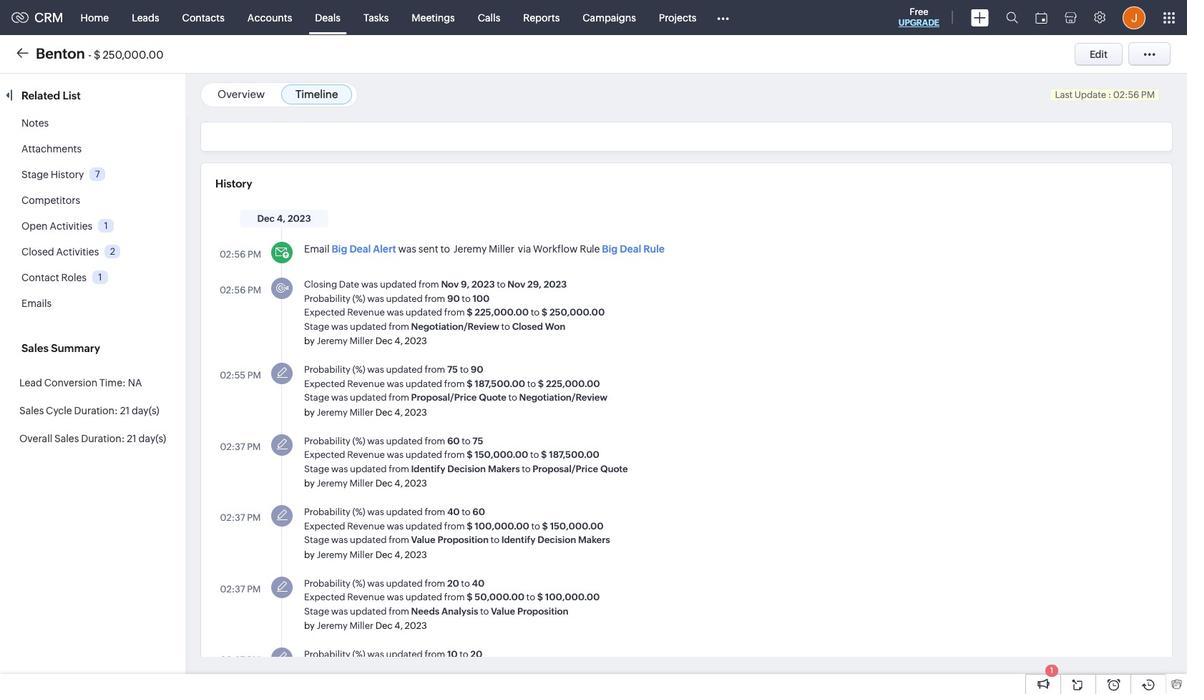 Task type: vqa. For each thing, say whether or not it's contained in the screenshot.


Task type: describe. For each thing, give the bounding box(es) containing it.
225,000.00 inside 'probability (%) was updated from 75 to 90 expected revenue was updated from $ 187,500.00 to $ 225,000.00 stage was updated from proposal/price quote to negotiation/review by jeremy miller dec 4, 2023'
[[546, 378, 600, 389]]

sent
[[418, 243, 438, 255]]

90 inside 'probability (%) was updated from 75 to 90 expected revenue was updated from $ 187,500.00 to $ 225,000.00 stage was updated from proposal/price quote to negotiation/review by jeremy miller dec 4, 2023'
[[471, 364, 483, 375]]

02:37 pm for from
[[220, 655, 261, 666]]

contact roles
[[21, 272, 87, 283]]

overall sales duration: 21 day(s)
[[19, 433, 166, 444]]

dec inside probability (%) was updated from 60 to 75 expected revenue was updated from $ 150,000.00 to $ 187,500.00 stage was updated from identify decision makers to proposal/price quote by jeremy miller dec 4, 2023
[[375, 478, 393, 489]]

expected for probability (%) was updated from 75 to 90 expected revenue was updated from $ 187,500.00 to $ 225,000.00 stage was updated from proposal/price quote to negotiation/review by jeremy miller dec 4, 2023
[[304, 378, 345, 389]]

Other Modules field
[[708, 6, 739, 29]]

negotiation/review inside the closing date was updated from nov 9, 2023 to nov 29, 2023 probability (%) was updated from 90 to 100 expected revenue was updated from $ 225,000.00 to $ 250,000.00 stage was updated from negotiation/review to closed won by jeremy miller dec 4, 2023
[[411, 321, 499, 332]]

overview link
[[218, 88, 265, 100]]

4, inside probability (%) was updated from 60 to 75 expected revenue was updated from $ 150,000.00 to $ 187,500.00 stage was updated from identify decision makers to proposal/price quote by jeremy miller dec 4, 2023
[[395, 478, 403, 489]]

2 vertical spatial sales
[[54, 433, 79, 444]]

leads
[[132, 12, 159, 23]]

revenue for probability (%) was updated from 60 to 75 expected revenue was updated from $ 150,000.00 to $ 187,500.00 stage was updated from identify decision makers to proposal/price quote by jeremy miller dec 4, 2023
[[347, 449, 385, 460]]

miller inside 'probability (%) was updated from 20 to 40 expected revenue was updated from $ 50,000.00 to $ 100,000.00 stage was updated from needs analysis to value proposition by jeremy miller dec 4, 2023'
[[350, 620, 373, 631]]

projects link
[[648, 0, 708, 35]]

via
[[518, 243, 531, 255]]

closed activities
[[21, 246, 99, 258]]

by inside probability (%) was updated from 60 to 75 expected revenue was updated from $ 150,000.00 to $ 187,500.00 stage was updated from identify decision makers to proposal/price quote by jeremy miller dec 4, 2023
[[304, 478, 315, 489]]

attachments link
[[21, 143, 82, 155]]

leads link
[[120, 0, 171, 35]]

02:37 for probability (%) was updated from 40 to 60 expected revenue was updated from $ 100,000.00 to $ 150,000.00 stage was updated from value proposition to identify decision makers by jeremy miller dec 4, 2023
[[220, 512, 245, 523]]

probability for probability (%) was updated from 75 to 90 expected revenue was updated from $ 187,500.00 to $ 225,000.00 stage was updated from proposal/price quote to negotiation/review by jeremy miller dec 4, 2023
[[304, 364, 350, 375]]

stage for probability (%) was updated from 60 to 75 expected revenue was updated from $ 150,000.00 to $ 187,500.00 stage was updated from identify decision makers to proposal/price quote by jeremy miller dec 4, 2023
[[304, 463, 329, 474]]

related
[[21, 89, 60, 102]]

-
[[88, 48, 92, 60]]

02:56 for closing date was updated from nov 9, 2023 to nov 29, 2023 probability (%) was updated from 90 to 100 expected revenue was updated from $ 225,000.00 to $ 250,000.00 stage was updated from negotiation/review to closed won by jeremy miller dec 4, 2023
[[220, 285, 246, 296]]

1 nov from the left
[[441, 279, 459, 290]]

alert
[[373, 243, 396, 255]]

tasks
[[363, 12, 389, 23]]

probability for probability (%) was updated from 40 to 60 expected revenue was updated from $ 100,000.00 to $ 150,000.00 stage was updated from value proposition to identify decision makers by jeremy miller dec 4, 2023
[[304, 507, 350, 517]]

upgrade
[[899, 18, 940, 28]]

day(s) for sales cycle duration: 21 day(s)
[[132, 405, 159, 416]]

crm link
[[11, 10, 63, 25]]

closing
[[304, 279, 337, 290]]

pm for from
[[247, 655, 261, 666]]

meetings link
[[400, 0, 466, 35]]

closed activities link
[[21, 246, 99, 258]]

free upgrade
[[899, 6, 940, 28]]

225,000.00 inside the closing date was updated from nov 9, 2023 to nov 29, 2023 probability (%) was updated from 90 to 100 expected revenue was updated from $ 225,000.00 to $ 250,000.00 stage was updated from negotiation/review to closed won by jeremy miller dec 4, 2023
[[475, 307, 529, 318]]

2023 inside 'probability (%) was updated from 20 to 40 expected revenue was updated from $ 50,000.00 to $ 100,000.00 stage was updated from needs analysis to value proposition by jeremy miller dec 4, 2023'
[[405, 620, 427, 631]]

2023 inside 'probability (%) was updated from 75 to 90 expected revenue was updated from $ 187,500.00 to $ 225,000.00 stage was updated from proposal/price quote to negotiation/review by jeremy miller dec 4, 2023'
[[405, 407, 427, 418]]

miller inside the closing date was updated from nov 9, 2023 to nov 29, 2023 probability (%) was updated from 90 to 100 expected revenue was updated from $ 225,000.00 to $ 250,000.00 stage was updated from negotiation/review to closed won by jeremy miller dec 4, 2023
[[350, 336, 373, 346]]

date
[[339, 279, 359, 290]]

workflow
[[533, 243, 578, 255]]

accounts link
[[236, 0, 304, 35]]

jeremy inside the closing date was updated from nov 9, 2023 to nov 29, 2023 probability (%) was updated from 90 to 100 expected revenue was updated from $ 225,000.00 to $ 250,000.00 stage was updated from negotiation/review to closed won by jeremy miller dec 4, 2023
[[317, 336, 348, 346]]

1 big from the left
[[332, 243, 347, 255]]

overall
[[19, 433, 52, 444]]

100,000.00 inside probability (%) was updated from 40 to 60 expected revenue was updated from $ 100,000.00 to $ 150,000.00 stage was updated from value proposition to identify decision makers by jeremy miller dec 4, 2023
[[475, 521, 529, 531]]

probability for probability (%) was updated from 20 to 40 expected revenue was updated from $ 50,000.00 to $ 100,000.00 stage was updated from needs analysis to value proposition by jeremy miller dec 4, 2023
[[304, 578, 350, 589]]

create menu element
[[963, 0, 998, 35]]

90 inside the closing date was updated from nov 9, 2023 to nov 29, 2023 probability (%) was updated from 90 to 100 expected revenue was updated from $ 225,000.00 to $ 250,000.00 stage was updated from negotiation/review to closed won by jeremy miller dec 4, 2023
[[447, 293, 460, 304]]

create menu image
[[971, 9, 989, 26]]

contacts
[[182, 12, 225, 23]]

stage history
[[21, 169, 84, 180]]

150,000.00 inside probability (%) was updated from 40 to 60 expected revenue was updated from $ 100,000.00 to $ 150,000.00 stage was updated from value proposition to identify decision makers by jeremy miller dec 4, 2023
[[550, 521, 604, 531]]

meetings
[[412, 12, 455, 23]]

by inside probability (%) was updated from 40 to 60 expected revenue was updated from $ 100,000.00 to $ 150,000.00 stage was updated from value proposition to identify decision makers by jeremy miller dec 4, 2023
[[304, 549, 315, 560]]

probability (%) was updated from 40 to 60 expected revenue was updated from $ 100,000.00 to $ 150,000.00 stage was updated from value proposition to identify decision makers by jeremy miller dec 4, 2023
[[304, 507, 610, 560]]

home link
[[69, 0, 120, 35]]

na
[[128, 377, 142, 389]]

probability (%) was updated from 60 to 75 expected revenue was updated from $ 150,000.00 to $ 187,500.00 stage was updated from identify decision makers to proposal/price quote by jeremy miller dec 4, 2023
[[304, 435, 628, 489]]

edit button
[[1075, 43, 1123, 65]]

makers inside probability (%) was updated from 60 to 75 expected revenue was updated from $ 150,000.00 to $ 187,500.00 stage was updated from identify decision makers to proposal/price quote by jeremy miller dec 4, 2023
[[488, 463, 520, 474]]

0 horizontal spatial history
[[51, 169, 84, 180]]

2023 right 29,
[[544, 279, 567, 290]]

benton - $ 250,000.00
[[36, 45, 163, 61]]

stage history link
[[21, 169, 84, 180]]

1 for open activities
[[104, 220, 108, 231]]

open activities
[[21, 220, 92, 232]]

(%) for probability (%) was updated from 40 to 60 expected revenue was updated from $ 100,000.00 to $ 150,000.00 stage was updated from value proposition to identify decision makers by jeremy miller dec 4, 2023
[[352, 507, 365, 517]]

stage inside the closing date was updated from nov 9, 2023 to nov 29, 2023 probability (%) was updated from 90 to 100 expected revenue was updated from $ 225,000.00 to $ 250,000.00 stage was updated from negotiation/review to closed won by jeremy miller dec 4, 2023
[[304, 321, 329, 332]]

big deal alert link
[[332, 243, 396, 255]]

pm for was sent to
[[248, 249, 261, 260]]

identify inside probability (%) was updated from 40 to 60 expected revenue was updated from $ 100,000.00 to $ 150,000.00 stage was updated from value proposition to identify decision makers by jeremy miller dec 4, 2023
[[501, 535, 536, 545]]

duration: for overall sales duration:
[[81, 433, 125, 444]]

probability (%) was updated from 20 to 40 expected revenue was updated from $ 50,000.00 to $ 100,000.00 stage was updated from needs analysis to value proposition by jeremy miller dec 4, 2023
[[304, 578, 600, 631]]

0 vertical spatial 02:56
[[1113, 89, 1139, 100]]

revenue for probability (%) was updated from 20 to 40 expected revenue was updated from $ 50,000.00 to $ 100,000.00 stage was updated from needs analysis to value proposition by jeremy miller dec 4, 2023
[[347, 592, 385, 603]]

60 inside probability (%) was updated from 60 to 75 expected revenue was updated from $ 150,000.00 to $ 187,500.00 stage was updated from identify decision makers to proposal/price quote by jeremy miller dec 4, 2023
[[447, 435, 460, 446]]

calls
[[478, 12, 500, 23]]

7
[[95, 169, 100, 180]]

4, inside the closing date was updated from nov 9, 2023 to nov 29, 2023 probability (%) was updated from 90 to 100 expected revenue was updated from $ 225,000.00 to $ 250,000.00 stage was updated from negotiation/review to closed won by jeremy miller dec 4, 2023
[[395, 336, 403, 346]]

dec inside 'probability (%) was updated from 20 to 40 expected revenue was updated from $ 50,000.00 to $ 100,000.00 stage was updated from needs analysis to value proposition by jeremy miller dec 4, 2023'
[[375, 620, 393, 631]]

campaigns
[[583, 12, 636, 23]]

250,000.00 inside benton - $ 250,000.00
[[103, 48, 163, 60]]

overview
[[218, 88, 265, 100]]

duration: for sales cycle duration:
[[74, 405, 118, 416]]

75 inside 'probability (%) was updated from 75 to 90 expected revenue was updated from $ 187,500.00 to $ 225,000.00 stage was updated from proposal/price quote to negotiation/review by jeremy miller dec 4, 2023'
[[447, 364, 458, 375]]

9,
[[461, 279, 470, 290]]

expected inside the closing date was updated from nov 9, 2023 to nov 29, 2023 probability (%) was updated from 90 to 100 expected revenue was updated from $ 225,000.00 to $ 250,000.00 stage was updated from negotiation/review to closed won by jeremy miller dec 4, 2023
[[304, 307, 345, 318]]

stage for probability (%) was updated from 75 to 90 expected revenue was updated from $ 187,500.00 to $ 225,000.00 stage was updated from proposal/price quote to negotiation/review by jeremy miller dec 4, 2023
[[304, 392, 329, 403]]

deals
[[315, 12, 341, 23]]

miller inside probability (%) was updated from 40 to 60 expected revenue was updated from $ 100,000.00 to $ 150,000.00 stage was updated from value proposition to identify decision makers by jeremy miller dec 4, 2023
[[350, 549, 373, 560]]

notes link
[[21, 117, 49, 129]]

02:56 pm for closing date was updated from nov 9, 2023 to nov 29, 2023 probability (%) was updated from 90 to 100 expected revenue was updated from $ 225,000.00 to $ 250,000.00 stage was updated from negotiation/review to closed won by jeremy miller dec 4, 2023
[[220, 285, 261, 296]]

open activities link
[[21, 220, 92, 232]]

home
[[81, 12, 109, 23]]

sales for sales summary
[[21, 342, 49, 354]]

2 nov from the left
[[508, 279, 525, 290]]

value inside probability (%) was updated from 40 to 60 expected revenue was updated from $ 100,000.00 to $ 150,000.00 stage was updated from value proposition to identify decision makers by jeremy miller dec 4, 2023
[[411, 535, 436, 545]]

$ inside benton - $ 250,000.00
[[94, 48, 100, 60]]

29,
[[527, 279, 542, 290]]

250,000.00 inside the closing date was updated from nov 9, 2023 to nov 29, 2023 probability (%) was updated from 90 to 100 expected revenue was updated from $ 225,000.00 to $ 250,000.00 stage was updated from negotiation/review to closed won by jeremy miller dec 4, 2023
[[550, 307, 605, 318]]

20 inside 'probability (%) was updated from 20 to 40 expected revenue was updated from $ 50,000.00 to $ 100,000.00 stage was updated from needs analysis to value proposition by jeremy miller dec 4, 2023'
[[447, 578, 459, 589]]

lead
[[19, 377, 42, 389]]

notes
[[21, 117, 49, 129]]

probability for probability (%) was updated from 10 to 20
[[304, 649, 350, 660]]

2023 inside probability (%) was updated from 60 to 75 expected revenue was updated from $ 150,000.00 to $ 187,500.00 stage was updated from identify decision makers to proposal/price quote by jeremy miller dec 4, 2023
[[405, 478, 427, 489]]

50,000.00
[[475, 592, 525, 603]]

2 rule from the left
[[644, 243, 665, 255]]

proposal/price inside 'probability (%) was updated from 75 to 90 expected revenue was updated from $ 187,500.00 to $ 225,000.00 stage was updated from proposal/price quote to negotiation/review by jeremy miller dec 4, 2023'
[[411, 392, 477, 403]]

contacts link
[[171, 0, 236, 35]]

timeline
[[296, 88, 338, 100]]

jeremy inside probability (%) was updated from 60 to 75 expected revenue was updated from $ 150,000.00 to $ 187,500.00 stage was updated from identify decision makers to proposal/price quote by jeremy miller dec 4, 2023
[[317, 478, 348, 489]]

conversion
[[44, 377, 97, 389]]

jeremy inside 'probability (%) was updated from 20 to 40 expected revenue was updated from $ 50,000.00 to $ 100,000.00 stage was updated from needs analysis to value proposition by jeremy miller dec 4, 2023'
[[317, 620, 348, 631]]

time:
[[100, 377, 126, 389]]

last
[[1055, 89, 1073, 100]]

(%) for probability (%) was updated from 20 to 40 expected revenue was updated from $ 50,000.00 to $ 100,000.00 stage was updated from needs analysis to value proposition by jeremy miller dec 4, 2023
[[352, 578, 365, 589]]

10
[[447, 649, 458, 660]]

40 inside probability (%) was updated from 40 to 60 expected revenue was updated from $ 100,000.00 to $ 150,000.00 stage was updated from value proposition to identify decision makers by jeremy miller dec 4, 2023
[[447, 507, 460, 517]]

related list
[[21, 89, 83, 102]]

miller inside probability (%) was updated from 60 to 75 expected revenue was updated from $ 150,000.00 to $ 187,500.00 stage was updated from identify decision makers to proposal/price quote by jeremy miller dec 4, 2023
[[350, 478, 373, 489]]

dec 4, 2023
[[257, 213, 311, 224]]

update
[[1075, 89, 1106, 100]]

accounts
[[247, 12, 292, 23]]

attachments
[[21, 143, 82, 155]]

100,000.00 inside 'probability (%) was updated from 20 to 40 expected revenue was updated from $ 50,000.00 to $ 100,000.00 stage was updated from needs analysis to value proposition by jeremy miller dec 4, 2023'
[[545, 592, 600, 603]]

profile image
[[1123, 6, 1146, 29]]

pm for probability (%) was updated from 60 to 75 expected revenue was updated from $ 150,000.00 to $ 187,500.00 stage was updated from identify decision makers to proposal/price quote by jeremy miller dec 4, 2023
[[247, 441, 261, 452]]

reports link
[[512, 0, 571, 35]]

cycle
[[46, 405, 72, 416]]

contact
[[21, 272, 59, 283]]

sales cycle duration: 21 day(s)
[[19, 405, 159, 416]]

competitors
[[21, 195, 80, 206]]

analysis
[[442, 606, 478, 617]]

deals link
[[304, 0, 352, 35]]

pm for probability (%) was updated from 40 to 60 expected revenue was updated from $ 100,000.00 to $ 150,000.00 stage was updated from value proposition to identify decision makers by jeremy miller dec 4, 2023
[[247, 512, 261, 523]]

projects
[[659, 12, 697, 23]]

sales summary
[[21, 342, 100, 354]]

4, inside probability (%) was updated from 40 to 60 expected revenue was updated from $ 100,000.00 to $ 150,000.00 stage was updated from value proposition to identify decision makers by jeremy miller dec 4, 2023
[[395, 549, 403, 560]]

activities for closed activities
[[56, 246, 99, 258]]

100
[[473, 293, 490, 304]]

summary
[[51, 342, 100, 354]]

1 deal from the left
[[350, 243, 371, 255]]

02:55 pm
[[220, 370, 261, 381]]



Task type: locate. For each thing, give the bounding box(es) containing it.
2
[[110, 246, 115, 257]]

0 vertical spatial proposal/price
[[411, 392, 477, 403]]

5 probability from the top
[[304, 578, 350, 589]]

1 horizontal spatial 20
[[470, 649, 482, 660]]

1 horizontal spatial decision
[[538, 535, 576, 545]]

3 probability from the top
[[304, 435, 350, 446]]

:
[[1108, 89, 1112, 100]]

0 vertical spatial 20
[[447, 578, 459, 589]]

250,000.00 down leads link
[[103, 48, 163, 60]]

revenue inside the closing date was updated from nov 9, 2023 to nov 29, 2023 probability (%) was updated from 90 to 100 expected revenue was updated from $ 225,000.00 to $ 250,000.00 stage was updated from negotiation/review to closed won by jeremy miller dec 4, 2023
[[347, 307, 385, 318]]

tasks link
[[352, 0, 400, 35]]

sales down cycle
[[54, 433, 79, 444]]

90 down the closing date was updated from nov 9, 2023 to nov 29, 2023 probability (%) was updated from 90 to 100 expected revenue was updated from $ 225,000.00 to $ 250,000.00 stage was updated from negotiation/review to closed won by jeremy miller dec 4, 2023
[[471, 364, 483, 375]]

probability
[[304, 293, 350, 304], [304, 364, 350, 375], [304, 435, 350, 446], [304, 507, 350, 517], [304, 578, 350, 589], [304, 649, 350, 660]]

closed inside the closing date was updated from nov 9, 2023 to nov 29, 2023 probability (%) was updated from 90 to 100 expected revenue was updated from $ 225,000.00 to $ 250,000.00 stage was updated from negotiation/review to closed won by jeremy miller dec 4, 2023
[[512, 321, 543, 332]]

1 horizontal spatial 60
[[473, 507, 485, 517]]

4 02:37 pm from the top
[[220, 655, 261, 666]]

dec inside 'probability (%) was updated from 75 to 90 expected revenue was updated from $ 187,500.00 to $ 225,000.00 stage was updated from proposal/price quote to negotiation/review by jeremy miller dec 4, 2023'
[[375, 407, 393, 418]]

1 horizontal spatial history
[[215, 177, 252, 190]]

1 horizontal spatial nov
[[508, 279, 525, 290]]

edit
[[1090, 48, 1108, 60]]

0 horizontal spatial 100,000.00
[[475, 521, 529, 531]]

1 vertical spatial 21
[[127, 433, 137, 444]]

1 vertical spatial makers
[[578, 535, 610, 545]]

1 vertical spatial identify
[[501, 535, 536, 545]]

free
[[910, 6, 929, 17]]

1 horizontal spatial 40
[[472, 578, 485, 589]]

dec inside probability (%) was updated from 40 to 60 expected revenue was updated from $ 100,000.00 to $ 150,000.00 stage was updated from value proposition to identify decision makers by jeremy miller dec 4, 2023
[[375, 549, 393, 560]]

calendar image
[[1036, 12, 1048, 23]]

0 horizontal spatial makers
[[488, 463, 520, 474]]

email
[[304, 243, 330, 255]]

4 expected from the top
[[304, 521, 345, 531]]

closed left won
[[512, 321, 543, 332]]

2 expected from the top
[[304, 378, 345, 389]]

0 horizontal spatial 225,000.00
[[475, 307, 529, 318]]

search element
[[998, 0, 1027, 35]]

0 horizontal spatial decision
[[447, 463, 486, 474]]

value inside 'probability (%) was updated from 20 to 40 expected revenue was updated from $ 50,000.00 to $ 100,000.00 stage was updated from needs analysis to value proposition by jeremy miller dec 4, 2023'
[[491, 606, 515, 617]]

0 vertical spatial 187,500.00
[[475, 378, 525, 389]]

nov left the 9,
[[441, 279, 459, 290]]

campaigns link
[[571, 0, 648, 35]]

rule
[[580, 243, 600, 255], [644, 243, 665, 255]]

0 horizontal spatial identify
[[411, 463, 445, 474]]

1 horizontal spatial 75
[[473, 435, 483, 446]]

expected for probability (%) was updated from 60 to 75 expected revenue was updated from $ 150,000.00 to $ 187,500.00 stage was updated from identify decision makers to proposal/price quote by jeremy miller dec 4, 2023
[[304, 449, 345, 460]]

competitors link
[[21, 195, 80, 206]]

proposal/price inside probability (%) was updated from 60 to 75 expected revenue was updated from $ 150,000.00 to $ 187,500.00 stage was updated from identify decision makers to proposal/price quote by jeremy miller dec 4, 2023
[[533, 463, 598, 474]]

2023 down needs
[[405, 620, 427, 631]]

02:56 pm for was sent to
[[220, 249, 261, 260]]

big right email at the top of page
[[332, 243, 347, 255]]

identify inside probability (%) was updated from 60 to 75 expected revenue was updated from $ 150,000.00 to $ 187,500.00 stage was updated from identify decision makers to proposal/price quote by jeremy miller dec 4, 2023
[[411, 463, 445, 474]]

emails
[[21, 298, 52, 309]]

75 inside probability (%) was updated from 60 to 75 expected revenue was updated from $ 150,000.00 to $ 187,500.00 stage was updated from identify decision makers to proposal/price quote by jeremy miller dec 4, 2023
[[473, 435, 483, 446]]

jeremy inside probability (%) was updated from 40 to 60 expected revenue was updated from $ 100,000.00 to $ 150,000.00 stage was updated from value proposition to identify decision makers by jeremy miller dec 4, 2023
[[317, 549, 348, 560]]

4 revenue from the top
[[347, 521, 385, 531]]

value down 50,000.00 at the left bottom of the page
[[491, 606, 515, 617]]

contact roles link
[[21, 272, 87, 283]]

2 vertical spatial 02:56
[[220, 285, 246, 296]]

0 vertical spatial quote
[[479, 392, 507, 403]]

1 (%) from the top
[[352, 293, 365, 304]]

1 horizontal spatial 225,000.00
[[546, 378, 600, 389]]

1 horizontal spatial 250,000.00
[[550, 307, 605, 318]]

5 expected from the top
[[304, 592, 345, 603]]

1 02:37 from the top
[[220, 441, 245, 452]]

last update : 02:56 pm
[[1055, 89, 1155, 100]]

1 vertical spatial 250,000.00
[[550, 307, 605, 318]]

1 vertical spatial 187,500.00
[[549, 449, 600, 460]]

90 left 100
[[447, 293, 460, 304]]

revenue inside probability (%) was updated from 40 to 60 expected revenue was updated from $ 100,000.00 to $ 150,000.00 stage was updated from value proposition to identify decision makers by jeremy miller dec 4, 2023
[[347, 521, 385, 531]]

stage
[[21, 169, 49, 180], [304, 321, 329, 332], [304, 392, 329, 403], [304, 463, 329, 474], [304, 535, 329, 545], [304, 606, 329, 617]]

0 vertical spatial value
[[411, 535, 436, 545]]

0 vertical spatial negotiation/review
[[411, 321, 499, 332]]

activities up roles
[[56, 246, 99, 258]]

21
[[120, 405, 130, 416], [127, 433, 137, 444]]

21 for overall sales duration:
[[127, 433, 137, 444]]

0 vertical spatial 60
[[447, 435, 460, 446]]

expected for probability (%) was updated from 20 to 40 expected revenue was updated from $ 50,000.00 to $ 100,000.00 stage was updated from needs analysis to value proposition by jeremy miller dec 4, 2023
[[304, 592, 345, 603]]

0 horizontal spatial value
[[411, 535, 436, 545]]

revenue inside 'probability (%) was updated from 75 to 90 expected revenue was updated from $ 187,500.00 to $ 225,000.00 stage was updated from proposal/price quote to negotiation/review by jeremy miller dec 4, 2023'
[[347, 378, 385, 389]]

identify up probability (%) was updated from 40 to 60 expected revenue was updated from $ 100,000.00 to $ 150,000.00 stage was updated from value proposition to identify decision makers by jeremy miller dec 4, 2023
[[411, 463, 445, 474]]

revenue inside 'probability (%) was updated from 20 to 40 expected revenue was updated from $ 50,000.00 to $ 100,000.00 stage was updated from needs analysis to value proposition by jeremy miller dec 4, 2023'
[[347, 592, 385, 603]]

225,000.00 down won
[[546, 378, 600, 389]]

0 vertical spatial 02:56 pm
[[220, 249, 261, 260]]

0 vertical spatial 225,000.00
[[475, 307, 529, 318]]

0 horizontal spatial 150,000.00
[[475, 449, 528, 460]]

reports
[[523, 12, 560, 23]]

0 horizontal spatial proposal/price
[[411, 392, 477, 403]]

2 horizontal spatial 1
[[1050, 666, 1054, 675]]

75 down the closing date was updated from nov 9, 2023 to nov 29, 2023 probability (%) was updated from 90 to 100 expected revenue was updated from $ 225,000.00 to $ 250,000.00 stage was updated from negotiation/review to closed won by jeremy miller dec 4, 2023
[[447, 364, 458, 375]]

1 02:37 pm from the top
[[220, 441, 261, 452]]

profile element
[[1114, 0, 1154, 35]]

3 expected from the top
[[304, 449, 345, 460]]

02:37 for probability (%) was updated from 20 to 40 expected revenue was updated from $ 50,000.00 to $ 100,000.00 stage was updated from needs analysis to value proposition by jeremy miller dec 4, 2023
[[220, 584, 245, 594]]

1 horizontal spatial identify
[[501, 535, 536, 545]]

1 by from the top
[[304, 336, 315, 346]]

expected inside 'probability (%) was updated from 75 to 90 expected revenue was updated from $ 187,500.00 to $ 225,000.00 stage was updated from proposal/price quote to negotiation/review by jeremy miller dec 4, 2023'
[[304, 378, 345, 389]]

1 vertical spatial 225,000.00
[[546, 378, 600, 389]]

1 horizontal spatial closed
[[512, 321, 543, 332]]

pm for closing date was updated from nov 9, 2023 to nov 29, 2023 probability (%) was updated from 90 to 100 expected revenue was updated from $ 225,000.00 to $ 250,000.00 stage was updated from negotiation/review to closed won by jeremy miller dec 4, 2023
[[248, 285, 261, 296]]

20 up analysis
[[447, 578, 459, 589]]

by
[[304, 336, 315, 346], [304, 407, 315, 418], [304, 478, 315, 489], [304, 549, 315, 560], [304, 620, 315, 631]]

dec
[[257, 213, 275, 224], [375, 336, 393, 346], [375, 407, 393, 418], [375, 478, 393, 489], [375, 549, 393, 560], [375, 620, 393, 631]]

0 vertical spatial decision
[[447, 463, 486, 474]]

2023 inside probability (%) was updated from 40 to 60 expected revenue was updated from $ 100,000.00 to $ 150,000.00 stage was updated from value proposition to identify decision makers by jeremy miller dec 4, 2023
[[405, 549, 427, 560]]

225,000.00 down 100
[[475, 307, 529, 318]]

3 02:37 from the top
[[220, 584, 245, 594]]

0 vertical spatial 40
[[447, 507, 460, 517]]

02:55
[[220, 370, 246, 381]]

0 vertical spatial 90
[[447, 293, 460, 304]]

250,000.00 up won
[[550, 307, 605, 318]]

4 probability from the top
[[304, 507, 350, 517]]

nov
[[441, 279, 459, 290], [508, 279, 525, 290]]

jeremy inside 'probability (%) was updated from 75 to 90 expected revenue was updated from $ 187,500.00 to $ 225,000.00 stage was updated from proposal/price quote to negotiation/review by jeremy miller dec 4, 2023'
[[317, 407, 348, 418]]

0 horizontal spatial deal
[[350, 243, 371, 255]]

by inside 'probability (%) was updated from 20 to 40 expected revenue was updated from $ 50,000.00 to $ 100,000.00 stage was updated from needs analysis to value proposition by jeremy miller dec 4, 2023'
[[304, 620, 315, 631]]

deal
[[350, 243, 371, 255], [620, 243, 641, 255]]

quote inside probability (%) was updated from 60 to 75 expected revenue was updated from $ 150,000.00 to $ 187,500.00 stage was updated from identify decision makers to proposal/price quote by jeremy miller dec 4, 2023
[[600, 463, 628, 474]]

0 vertical spatial activities
[[50, 220, 92, 232]]

probability inside probability (%) was updated from 40 to 60 expected revenue was updated from $ 100,000.00 to $ 150,000.00 stage was updated from value proposition to identify decision makers by jeremy miller dec 4, 2023
[[304, 507, 350, 517]]

0 vertical spatial identify
[[411, 463, 445, 474]]

2 02:56 pm from the top
[[220, 285, 261, 296]]

1 vertical spatial 40
[[472, 578, 485, 589]]

decision inside probability (%) was updated from 60 to 75 expected revenue was updated from $ 150,000.00 to $ 187,500.00 stage was updated from identify decision makers to proposal/price quote by jeremy miller dec 4, 2023
[[447, 463, 486, 474]]

0 vertical spatial proposition
[[438, 535, 489, 545]]

2 (%) from the top
[[352, 364, 365, 375]]

calls link
[[466, 0, 512, 35]]

21 for sales cycle duration:
[[120, 405, 130, 416]]

needs
[[411, 606, 440, 617]]

stage for probability (%) was updated from 40 to 60 expected revenue was updated from $ 100,000.00 to $ 150,000.00 stage was updated from value proposition to identify decision makers by jeremy miller dec 4, 2023
[[304, 535, 329, 545]]

decision inside probability (%) was updated from 40 to 60 expected revenue was updated from $ 100,000.00 to $ 150,000.00 stage was updated from value proposition to identify decision makers by jeremy miller dec 4, 2023
[[538, 535, 576, 545]]

duration: down sales cycle duration: 21 day(s)
[[81, 433, 125, 444]]

1 expected from the top
[[304, 307, 345, 318]]

1 horizontal spatial 100,000.00
[[545, 592, 600, 603]]

proposal/price
[[411, 392, 477, 403], [533, 463, 598, 474]]

1 horizontal spatial makers
[[578, 535, 610, 545]]

proposition down 50,000.00 at the left bottom of the page
[[517, 606, 569, 617]]

probability for probability (%) was updated from 60 to 75 expected revenue was updated from $ 150,000.00 to $ 187,500.00 stage was updated from identify decision makers to proposal/price quote by jeremy miller dec 4, 2023
[[304, 435, 350, 446]]

187,500.00
[[475, 378, 525, 389], [549, 449, 600, 460]]

0 vertical spatial 150,000.00
[[475, 449, 528, 460]]

quote
[[479, 392, 507, 403], [600, 463, 628, 474]]

1 rule from the left
[[580, 243, 600, 255]]

40 down probability (%) was updated from 60 to 75 expected revenue was updated from $ 150,000.00 to $ 187,500.00 stage was updated from identify decision makers to proposal/price quote by jeremy miller dec 4, 2023
[[447, 507, 460, 517]]

187,500.00 inside probability (%) was updated from 60 to 75 expected revenue was updated from $ 150,000.00 to $ 187,500.00 stage was updated from identify decision makers to proposal/price quote by jeremy miller dec 4, 2023
[[549, 449, 600, 460]]

1 horizontal spatial rule
[[644, 243, 665, 255]]

1 revenue from the top
[[347, 307, 385, 318]]

expected inside probability (%) was updated from 40 to 60 expected revenue was updated from $ 100,000.00 to $ 150,000.00 stage was updated from value proposition to identify decision makers by jeremy miller dec 4, 2023
[[304, 521, 345, 531]]

3 revenue from the top
[[347, 449, 385, 460]]

1 vertical spatial day(s)
[[139, 433, 166, 444]]

nov left 29,
[[508, 279, 525, 290]]

250,000.00
[[103, 48, 163, 60], [550, 307, 605, 318]]

4,
[[277, 213, 286, 224], [395, 336, 403, 346], [395, 407, 403, 418], [395, 478, 403, 489], [395, 549, 403, 560], [395, 620, 403, 631]]

closing date was updated from nov 9, 2023 to nov 29, 2023 probability (%) was updated from 90 to 100 expected revenue was updated from $ 225,000.00 to $ 250,000.00 stage was updated from negotiation/review to closed won by jeremy miller dec 4, 2023
[[304, 279, 605, 346]]

1 02:56 pm from the top
[[220, 249, 261, 260]]

pm for probability (%) was updated from 20 to 40 expected revenue was updated from $ 50,000.00 to $ 100,000.00 stage was updated from needs analysis to value proposition by jeremy miller dec 4, 2023
[[247, 584, 261, 594]]

expected inside 'probability (%) was updated from 20 to 40 expected revenue was updated from $ 50,000.00 to $ 100,000.00 stage was updated from needs analysis to value proposition by jeremy miller dec 4, 2023'
[[304, 592, 345, 603]]

big
[[332, 243, 347, 255], [602, 243, 618, 255]]

1 vertical spatial 60
[[473, 507, 485, 517]]

crm
[[34, 10, 63, 25]]

1 vertical spatial 90
[[471, 364, 483, 375]]

negotiation/review inside 'probability (%) was updated from 75 to 90 expected revenue was updated from $ 187,500.00 to $ 225,000.00 stage was updated from proposal/price quote to negotiation/review by jeremy miller dec 4, 2023'
[[519, 392, 607, 403]]

0 horizontal spatial nov
[[441, 279, 459, 290]]

60
[[447, 435, 460, 446], [473, 507, 485, 517]]

stage inside probability (%) was updated from 40 to 60 expected revenue was updated from $ 100,000.00 to $ 150,000.00 stage was updated from value proposition to identify decision makers by jeremy miller dec 4, 2023
[[304, 535, 329, 545]]

emails link
[[21, 298, 52, 309]]

(%) inside probability (%) was updated from 40 to 60 expected revenue was updated from $ 100,000.00 to $ 150,000.00 stage was updated from value proposition to identify decision makers by jeremy miller dec 4, 2023
[[352, 507, 365, 517]]

search image
[[1006, 11, 1018, 24]]

1 vertical spatial 02:56 pm
[[220, 285, 261, 296]]

probability inside probability (%) was updated from 60 to 75 expected revenue was updated from $ 150,000.00 to $ 187,500.00 stage was updated from identify decision makers to proposal/price quote by jeremy miller dec 4, 2023
[[304, 435, 350, 446]]

closed
[[21, 246, 54, 258], [512, 321, 543, 332]]

2023 up email at the top of page
[[288, 213, 311, 224]]

0 vertical spatial makers
[[488, 463, 520, 474]]

closed up contact
[[21, 246, 54, 258]]

1 horizontal spatial proposal/price
[[533, 463, 598, 474]]

by inside 'probability (%) was updated from 75 to 90 expected revenue was updated from $ 187,500.00 to $ 225,000.00 stage was updated from proposal/price quote to negotiation/review by jeremy miller dec 4, 2023'
[[304, 407, 315, 418]]

0 vertical spatial day(s)
[[132, 405, 159, 416]]

1 horizontal spatial proposition
[[517, 606, 569, 617]]

0 vertical spatial 1
[[104, 220, 108, 231]]

miller
[[489, 243, 515, 255], [350, 336, 373, 346], [350, 407, 373, 418], [350, 478, 373, 489], [350, 549, 373, 560], [350, 620, 373, 631]]

225,000.00
[[475, 307, 529, 318], [546, 378, 600, 389]]

(%) inside 'probability (%) was updated from 75 to 90 expected revenue was updated from $ 187,500.00 to $ 225,000.00 stage was updated from proposal/price quote to negotiation/review by jeremy miller dec 4, 2023'
[[352, 364, 365, 375]]

1 horizontal spatial quote
[[600, 463, 628, 474]]

1 horizontal spatial 187,500.00
[[549, 449, 600, 460]]

5 revenue from the top
[[347, 592, 385, 603]]

(%) inside probability (%) was updated from 60 to 75 expected revenue was updated from $ 150,000.00 to $ 187,500.00 stage was updated from identify decision makers to proposal/price quote by jeremy miller dec 4, 2023
[[352, 435, 365, 446]]

150,000.00
[[475, 449, 528, 460], [550, 521, 604, 531]]

2 02:37 pm from the top
[[220, 512, 261, 523]]

2023 up probability (%) was updated from 60 to 75 expected revenue was updated from $ 150,000.00 to $ 187,500.00 stage was updated from identify decision makers to proposal/price quote by jeremy miller dec 4, 2023
[[405, 407, 427, 418]]

miller inside 'probability (%) was updated from 75 to 90 expected revenue was updated from $ 187,500.00 to $ 225,000.00 stage was updated from proposal/price quote to negotiation/review by jeremy miller dec 4, 2023'
[[350, 407, 373, 418]]

revenue inside probability (%) was updated from 60 to 75 expected revenue was updated from $ 150,000.00 to $ 187,500.00 stage was updated from identify decision makers to proposal/price quote by jeremy miller dec 4, 2023
[[347, 449, 385, 460]]

1 vertical spatial proposition
[[517, 606, 569, 617]]

60 inside probability (%) was updated from 40 to 60 expected revenue was updated from $ 100,000.00 to $ 150,000.00 stage was updated from value proposition to identify decision makers by jeremy miller dec 4, 2023
[[473, 507, 485, 517]]

02:37 pm for probability (%) was updated from 60 to 75 expected revenue was updated from $ 150,000.00 to $ 187,500.00 stage was updated from identify decision makers to proposal/price quote by jeremy miller dec 4, 2023
[[220, 441, 261, 452]]

proposition inside 'probability (%) was updated from 20 to 40 expected revenue was updated from $ 50,000.00 to $ 100,000.00 stage was updated from needs analysis to value proposition by jeremy miller dec 4, 2023'
[[517, 606, 569, 617]]

0 horizontal spatial 40
[[447, 507, 460, 517]]

1 vertical spatial negotiation/review
[[519, 392, 607, 403]]

value
[[411, 535, 436, 545], [491, 606, 515, 617]]

40 up 50,000.00 at the left bottom of the page
[[472, 578, 485, 589]]

(%) inside 'probability (%) was updated from 20 to 40 expected revenue was updated from $ 50,000.00 to $ 100,000.00 stage was updated from needs analysis to value proposition by jeremy miller dec 4, 2023'
[[352, 578, 365, 589]]

0 horizontal spatial 1
[[98, 272, 102, 283]]

revenue
[[347, 307, 385, 318], [347, 378, 385, 389], [347, 449, 385, 460], [347, 521, 385, 531], [347, 592, 385, 603]]

1 vertical spatial 1
[[98, 272, 102, 283]]

was
[[398, 243, 416, 255], [361, 279, 378, 290], [367, 293, 384, 304], [387, 307, 404, 318], [331, 321, 348, 332], [367, 364, 384, 375], [387, 378, 404, 389], [331, 392, 348, 403], [367, 435, 384, 446], [387, 449, 404, 460], [331, 463, 348, 474], [367, 507, 384, 517], [387, 521, 404, 531], [331, 535, 348, 545], [367, 578, 384, 589], [387, 592, 404, 603], [331, 606, 348, 617], [367, 649, 384, 660]]

duration: up overall sales duration: 21 day(s)
[[74, 405, 118, 416]]

makers inside probability (%) was updated from 40 to 60 expected revenue was updated from $ 100,000.00 to $ 150,000.00 stage was updated from value proposition to identify decision makers by jeremy miller dec 4, 2023
[[578, 535, 610, 545]]

5 by from the top
[[304, 620, 315, 631]]

3 (%) from the top
[[352, 435, 365, 446]]

2023
[[288, 213, 311, 224], [472, 279, 495, 290], [544, 279, 567, 290], [405, 336, 427, 346], [405, 407, 427, 418], [405, 478, 427, 489], [405, 549, 427, 560], [405, 620, 427, 631]]

stage inside 'probability (%) was updated from 75 to 90 expected revenue was updated from $ 187,500.00 to $ 225,000.00 stage was updated from proposal/price quote to negotiation/review by jeremy miller dec 4, 2023'
[[304, 392, 329, 403]]

0 horizontal spatial rule
[[580, 243, 600, 255]]

1 vertical spatial quote
[[600, 463, 628, 474]]

(%) for probability (%) was updated from 75 to 90 expected revenue was updated from $ 187,500.00 to $ 225,000.00 stage was updated from proposal/price quote to negotiation/review by jeremy miller dec 4, 2023
[[352, 364, 365, 375]]

4 02:37 from the top
[[220, 655, 245, 666]]

0 horizontal spatial quote
[[479, 392, 507, 403]]

0 horizontal spatial 75
[[447, 364, 458, 375]]

4, inside 'probability (%) was updated from 75 to 90 expected revenue was updated from $ 187,500.00 to $ 225,000.00 stage was updated from proposal/price quote to negotiation/review by jeremy miller dec 4, 2023'
[[395, 407, 403, 418]]

2 deal from the left
[[620, 243, 641, 255]]

3 by from the top
[[304, 478, 315, 489]]

pm
[[1141, 89, 1155, 100], [248, 249, 261, 260], [248, 285, 261, 296], [247, 370, 261, 381], [247, 441, 261, 452], [247, 512, 261, 523], [247, 584, 261, 594], [247, 655, 261, 666]]

identify up 50,000.00 at the left bottom of the page
[[501, 535, 536, 545]]

stage inside probability (%) was updated from 60 to 75 expected revenue was updated from $ 150,000.00 to $ 187,500.00 stage was updated from identify decision makers to proposal/price quote by jeremy miller dec 4, 2023
[[304, 463, 329, 474]]

75 down 'probability (%) was updated from 75 to 90 expected revenue was updated from $ 187,500.00 to $ 225,000.00 stage was updated from proposal/price quote to negotiation/review by jeremy miller dec 4, 2023'
[[473, 435, 483, 446]]

sales for sales cycle duration: 21 day(s)
[[19, 405, 44, 416]]

1 horizontal spatial value
[[491, 606, 515, 617]]

3 02:37 pm from the top
[[220, 584, 261, 594]]

proposition inside probability (%) was updated from 40 to 60 expected revenue was updated from $ 100,000.00 to $ 150,000.00 stage was updated from value proposition to identify decision makers by jeremy miller dec 4, 2023
[[438, 535, 489, 545]]

0 vertical spatial sales
[[21, 342, 49, 354]]

187,500.00 inside 'probability (%) was updated from 75 to 90 expected revenue was updated from $ 187,500.00 to $ 225,000.00 stage was updated from proposal/price quote to negotiation/review by jeremy miller dec 4, 2023'
[[475, 378, 525, 389]]

(%) for probability (%) was updated from 60 to 75 expected revenue was updated from $ 150,000.00 to $ 187,500.00 stage was updated from identify decision makers to proposal/price quote by jeremy miller dec 4, 2023
[[352, 435, 365, 446]]

6 (%) from the top
[[352, 649, 365, 660]]

2 probability from the top
[[304, 364, 350, 375]]

1 horizontal spatial big
[[602, 243, 618, 255]]

open
[[21, 220, 48, 232]]

02:56 for was sent to
[[220, 249, 246, 260]]

probability (%) was updated from 10 to 20
[[304, 649, 482, 660]]

4 by from the top
[[304, 549, 315, 560]]

150,000.00 inside probability (%) was updated from 60 to 75 expected revenue was updated from $ 150,000.00 to $ 187,500.00 stage was updated from identify decision makers to proposal/price quote by jeremy miller dec 4, 2023
[[475, 449, 528, 460]]

21 down na
[[120, 405, 130, 416]]

proposition up 'probability (%) was updated from 20 to 40 expected revenue was updated from $ 50,000.00 to $ 100,000.00 stage was updated from needs analysis to value proposition by jeremy miller dec 4, 2023'
[[438, 535, 489, 545]]

big right workflow
[[602, 243, 618, 255]]

02:37 pm
[[220, 441, 261, 452], [220, 512, 261, 523], [220, 584, 261, 594], [220, 655, 261, 666]]

1
[[104, 220, 108, 231], [98, 272, 102, 283], [1050, 666, 1054, 675]]

day(s) for overall sales duration: 21 day(s)
[[139, 433, 166, 444]]

2 revenue from the top
[[347, 378, 385, 389]]

4, inside 'probability (%) was updated from 20 to 40 expected revenue was updated from $ 50,000.00 to $ 100,000.00 stage was updated from needs analysis to value proposition by jeremy miller dec 4, 2023'
[[395, 620, 403, 631]]

1 for contact roles
[[98, 272, 102, 283]]

02:37 pm for probability (%) was updated from 40 to 60 expected revenue was updated from $ 100,000.00 to $ 150,000.00 stage was updated from value proposition to identify decision makers by jeremy miller dec 4, 2023
[[220, 512, 261, 523]]

activities
[[50, 220, 92, 232], [56, 246, 99, 258]]

benton
[[36, 45, 85, 61]]

0 horizontal spatial closed
[[21, 246, 54, 258]]

(%) for probability (%) was updated from 10 to 20
[[352, 649, 365, 660]]

quote inside 'probability (%) was updated from 75 to 90 expected revenue was updated from $ 187,500.00 to $ 225,000.00 stage was updated from proposal/price quote to negotiation/review by jeremy miller dec 4, 2023'
[[479, 392, 507, 403]]

revenue for probability (%) was updated from 40 to 60 expected revenue was updated from $ 100,000.00 to $ 150,000.00 stage was updated from value proposition to identify decision makers by jeremy miller dec 4, 2023
[[347, 521, 385, 531]]

won
[[545, 321, 566, 332]]

2 by from the top
[[304, 407, 315, 418]]

activities up closed activities
[[50, 220, 92, 232]]

90
[[447, 293, 460, 304], [471, 364, 483, 375]]

stage for probability (%) was updated from 20 to 40 expected revenue was updated from $ 50,000.00 to $ 100,000.00 stage was updated from needs analysis to value proposition by jeremy miller dec 4, 2023
[[304, 606, 329, 617]]

2 02:37 from the top
[[220, 512, 245, 523]]

by inside the closing date was updated from nov 9, 2023 to nov 29, 2023 probability (%) was updated from 90 to 100 expected revenue was updated from $ 225,000.00 to $ 250,000.00 stage was updated from negotiation/review to closed won by jeremy miller dec 4, 2023
[[304, 336, 315, 346]]

4 (%) from the top
[[352, 507, 365, 517]]

timeline link
[[296, 88, 338, 100]]

21 down sales cycle duration: 21 day(s)
[[127, 433, 137, 444]]

40 inside 'probability (%) was updated from 20 to 40 expected revenue was updated from $ 50,000.00 to $ 100,000.00 stage was updated from needs analysis to value proposition by jeremy miller dec 4, 2023'
[[472, 578, 485, 589]]

2023 up probability (%) was updated from 40 to 60 expected revenue was updated from $ 100,000.00 to $ 150,000.00 stage was updated from value proposition to identify decision makers by jeremy miller dec 4, 2023
[[405, 478, 427, 489]]

60 down probability (%) was updated from 60 to 75 expected revenue was updated from $ 150,000.00 to $ 187,500.00 stage was updated from identify decision makers to proposal/price quote by jeremy miller dec 4, 2023
[[473, 507, 485, 517]]

jeremy
[[454, 243, 487, 255], [317, 336, 348, 346], [317, 407, 348, 418], [317, 478, 348, 489], [317, 549, 348, 560], [317, 620, 348, 631]]

2023 up needs
[[405, 549, 427, 560]]

1 vertical spatial activities
[[56, 246, 99, 258]]

0 horizontal spatial negotiation/review
[[411, 321, 499, 332]]

negotiation/review
[[411, 321, 499, 332], [519, 392, 607, 403]]

0 horizontal spatial proposition
[[438, 535, 489, 545]]

activities for open activities
[[50, 220, 92, 232]]

probability inside the closing date was updated from nov 9, 2023 to nov 29, 2023 probability (%) was updated from 90 to 100 expected revenue was updated from $ 225,000.00 to $ 250,000.00 stage was updated from negotiation/review to closed won by jeremy miller dec 4, 2023
[[304, 293, 350, 304]]

0 vertical spatial 100,000.00
[[475, 521, 529, 531]]

1 horizontal spatial negotiation/review
[[519, 392, 607, 403]]

proposition
[[438, 535, 489, 545], [517, 606, 569, 617]]

100,000.00
[[475, 521, 529, 531], [545, 592, 600, 603]]

0 horizontal spatial 187,500.00
[[475, 378, 525, 389]]

02:37 for probability (%) was updated from 60 to 75 expected revenue was updated from $ 150,000.00 to $ 187,500.00 stage was updated from identify decision makers to proposal/price quote by jeremy miller dec 4, 2023
[[220, 441, 245, 452]]

2 big from the left
[[602, 243, 618, 255]]

0 vertical spatial 75
[[447, 364, 458, 375]]

list
[[63, 89, 81, 102]]

6 probability from the top
[[304, 649, 350, 660]]

0 vertical spatial duration:
[[74, 405, 118, 416]]

1 horizontal spatial 1
[[104, 220, 108, 231]]

0 vertical spatial closed
[[21, 246, 54, 258]]

1 vertical spatial 75
[[473, 435, 483, 446]]

2 vertical spatial 1
[[1050, 666, 1054, 675]]

sales left cycle
[[19, 405, 44, 416]]

5 (%) from the top
[[352, 578, 365, 589]]

0 horizontal spatial 250,000.00
[[103, 48, 163, 60]]

1 horizontal spatial 150,000.00
[[550, 521, 604, 531]]

probability inside 'probability (%) was updated from 20 to 40 expected revenue was updated from $ 50,000.00 to $ 100,000.00 stage was updated from needs analysis to value proposition by jeremy miller dec 4, 2023'
[[304, 578, 350, 589]]

makers
[[488, 463, 520, 474], [578, 535, 610, 545]]

value up 'probability (%) was updated from 20 to 40 expected revenue was updated from $ 50,000.00 to $ 100,000.00 stage was updated from needs analysis to value proposition by jeremy miller dec 4, 2023'
[[411, 535, 436, 545]]

dec inside the closing date was updated from nov 9, 2023 to nov 29, 2023 probability (%) was updated from 90 to 100 expected revenue was updated from $ 225,000.00 to $ 250,000.00 stage was updated from negotiation/review to closed won by jeremy miller dec 4, 2023
[[375, 336, 393, 346]]

0 vertical spatial 21
[[120, 405, 130, 416]]

probability inside 'probability (%) was updated from 75 to 90 expected revenue was updated from $ 187,500.00 to $ 225,000.00 stage was updated from proposal/price quote to negotiation/review by jeremy miller dec 4, 2023'
[[304, 364, 350, 375]]

(%) inside the closing date was updated from nov 9, 2023 to nov 29, 2023 probability (%) was updated from 90 to 100 expected revenue was updated from $ 225,000.00 to $ 250,000.00 stage was updated from negotiation/review to closed won by jeremy miller dec 4, 2023
[[352, 293, 365, 304]]

0 horizontal spatial big
[[332, 243, 347, 255]]

email big deal alert was sent to jeremy miller via workflow rule big deal rule
[[304, 243, 665, 255]]

sales up lead
[[21, 342, 49, 354]]

big deal rule link
[[602, 243, 665, 255]]

revenue for probability (%) was updated from 75 to 90 expected revenue was updated from $ 187,500.00 to $ 225,000.00 stage was updated from proposal/price quote to negotiation/review by jeremy miller dec 4, 2023
[[347, 378, 385, 389]]

1 vertical spatial proposal/price
[[533, 463, 598, 474]]

1 vertical spatial closed
[[512, 321, 543, 332]]

1 vertical spatial 100,000.00
[[545, 592, 600, 603]]

pm for probability (%) was updated from 75 to 90 expected revenue was updated from $ 187,500.00 to $ 225,000.00 stage was updated from proposal/price quote to negotiation/review by jeremy miller dec 4, 2023
[[247, 370, 261, 381]]

expected inside probability (%) was updated from 60 to 75 expected revenue was updated from $ 150,000.00 to $ 187,500.00 stage was updated from identify decision makers to proposal/price quote by jeremy miller dec 4, 2023
[[304, 449, 345, 460]]

0 vertical spatial 250,000.00
[[103, 48, 163, 60]]

1 vertical spatial 02:56
[[220, 249, 246, 260]]

1 vertical spatial sales
[[19, 405, 44, 416]]

1 vertical spatial 20
[[470, 649, 482, 660]]

from
[[419, 279, 439, 290], [425, 293, 445, 304], [444, 307, 465, 318], [389, 321, 409, 332], [425, 364, 445, 375], [444, 378, 465, 389], [389, 392, 409, 403], [425, 435, 445, 446], [444, 449, 465, 460], [389, 463, 409, 474], [425, 507, 445, 517], [444, 521, 465, 531], [389, 535, 409, 545], [425, 578, 445, 589], [444, 592, 465, 603], [389, 606, 409, 617], [425, 649, 445, 660]]

expected for probability (%) was updated from 40 to 60 expected revenue was updated from $ 100,000.00 to $ 150,000.00 stage was updated from value proposition to identify decision makers by jeremy miller dec 4, 2023
[[304, 521, 345, 531]]

02:37 pm for probability (%) was updated from 20 to 40 expected revenue was updated from $ 50,000.00 to $ 100,000.00 stage was updated from needs analysis to value proposition by jeremy miller dec 4, 2023
[[220, 584, 261, 594]]

stage inside 'probability (%) was updated from 20 to 40 expected revenue was updated from $ 50,000.00 to $ 100,000.00 stage was updated from needs analysis to value proposition by jeremy miller dec 4, 2023'
[[304, 606, 329, 617]]

02:37 for from
[[220, 655, 245, 666]]

60 down 'probability (%) was updated from 75 to 90 expected revenue was updated from $ 187,500.00 to $ 225,000.00 stage was updated from proposal/price quote to negotiation/review by jeremy miller dec 4, 2023'
[[447, 435, 460, 446]]

2023 up 100
[[472, 279, 495, 290]]

roles
[[61, 272, 87, 283]]

1 vertical spatial duration:
[[81, 433, 125, 444]]

20 right 10
[[470, 649, 482, 660]]

1 probability from the top
[[304, 293, 350, 304]]

probability (%) was updated from 75 to 90 expected revenue was updated from $ 187,500.00 to $ 225,000.00 stage was updated from proposal/price quote to negotiation/review by jeremy miller dec 4, 2023
[[304, 364, 607, 418]]

2023 up 'probability (%) was updated from 75 to 90 expected revenue was updated from $ 187,500.00 to $ 225,000.00 stage was updated from proposal/price quote to negotiation/review by jeremy miller dec 4, 2023'
[[405, 336, 427, 346]]



